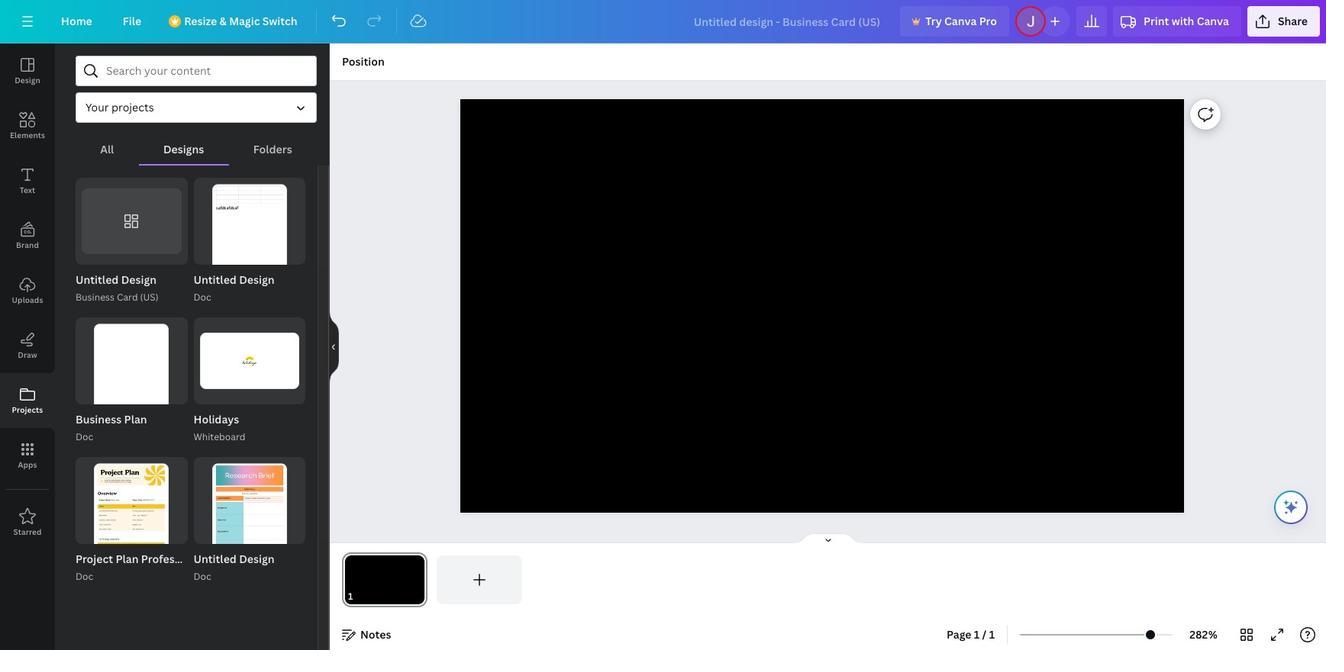 Task type: describe. For each thing, give the bounding box(es) containing it.
Select ownership filter button
[[76, 92, 317, 123]]

your projects
[[86, 100, 154, 115]]

try canva pro button
[[901, 6, 1010, 37]]

page 1 image
[[342, 556, 428, 605]]

apps button
[[0, 428, 55, 483]]

notes
[[360, 628, 391, 642]]

side panel tab list
[[0, 44, 55, 551]]

with
[[1172, 14, 1195, 28]]

resize
[[184, 14, 217, 28]]

holidays group
[[194, 318, 305, 445]]

notes button
[[336, 623, 397, 648]]

page 1 / 1
[[947, 628, 995, 642]]

file
[[123, 14, 141, 28]]

1 1 from the left
[[974, 628, 980, 642]]

untitled design business card (us)
[[76, 273, 159, 304]]

text
[[20, 185, 35, 196]]

elements button
[[0, 99, 55, 154]]

folders button
[[229, 135, 317, 164]]

projects button
[[0, 373, 55, 428]]

canva inside dropdown button
[[1197, 14, 1230, 28]]

business inside business plan doc
[[76, 412, 122, 427]]

2 1 from the left
[[990, 628, 995, 642]]

all button
[[76, 135, 139, 164]]

resize & magic switch button
[[160, 6, 310, 37]]

hide pages image
[[792, 533, 865, 545]]

share button
[[1248, 6, 1320, 37]]

282%
[[1190, 628, 1218, 642]]

(us)
[[140, 291, 159, 304]]

brand button
[[0, 208, 55, 263]]

elements
[[10, 130, 45, 141]]

Design title text field
[[682, 6, 894, 37]]

design button
[[0, 44, 55, 99]]

design inside button
[[15, 75, 40, 86]]

page
[[947, 628, 972, 642]]

position
[[342, 54, 385, 69]]

whiteboard
[[194, 431, 245, 444]]

business plan doc
[[76, 412, 147, 444]]

draw
[[18, 350, 37, 360]]

main menu bar
[[0, 0, 1327, 44]]

print with canva button
[[1114, 6, 1242, 37]]

switch
[[263, 14, 298, 28]]

project plan professional doc in yellow black friendly corporate style group
[[76, 457, 187, 585]]

try
[[926, 14, 942, 28]]

apps
[[18, 460, 37, 470]]

Search your content search field
[[106, 57, 307, 86]]

projects
[[112, 100, 154, 115]]

untitled inside the untitled design business card (us)
[[76, 273, 119, 287]]

starred
[[13, 527, 42, 538]]

print with canva
[[1144, 14, 1230, 28]]

plan
[[124, 412, 147, 427]]

projects
[[12, 405, 43, 415]]

home link
[[49, 6, 104, 37]]

/
[[983, 628, 987, 642]]

text button
[[0, 154, 55, 208]]



Task type: vqa. For each thing, say whether or not it's contained in the screenshot.
the topmost if
no



Task type: locate. For each thing, give the bounding box(es) containing it.
home
[[61, 14, 92, 28]]

untitled
[[76, 273, 119, 287], [194, 273, 237, 287], [194, 552, 237, 566]]

brand
[[16, 240, 39, 250]]

uploads button
[[0, 263, 55, 318]]

0 vertical spatial business
[[76, 291, 115, 304]]

1 horizontal spatial 1
[[990, 628, 995, 642]]

doc inside business plan doc
[[76, 431, 93, 444]]

&
[[220, 14, 227, 28]]

holidays
[[194, 412, 239, 427]]

position button
[[336, 50, 391, 74]]

0 horizontal spatial 1
[[974, 628, 980, 642]]

draw button
[[0, 318, 55, 373]]

card
[[117, 291, 138, 304]]

1 horizontal spatial canva
[[1197, 14, 1230, 28]]

2 untitled design doc from the top
[[194, 552, 275, 583]]

try canva pro
[[926, 14, 997, 28]]

print
[[1144, 14, 1170, 28]]

1 vertical spatial untitled design doc
[[194, 552, 275, 583]]

1
[[974, 628, 980, 642], [990, 628, 995, 642]]

share
[[1278, 14, 1308, 28]]

business plan group
[[76, 318, 187, 445]]

untitled design doc
[[194, 273, 275, 304], [194, 552, 275, 583]]

file button
[[111, 6, 154, 37]]

1 left /
[[974, 628, 980, 642]]

1 untitled design doc from the top
[[194, 273, 275, 304]]

uploads
[[12, 295, 43, 305]]

doc
[[194, 291, 211, 304], [76, 431, 93, 444], [76, 570, 93, 583], [194, 570, 211, 583]]

starred button
[[0, 496, 55, 551]]

1 vertical spatial business
[[76, 412, 122, 427]]

canva right the "try"
[[945, 14, 977, 28]]

business left card
[[76, 291, 115, 304]]

1 business from the top
[[76, 291, 115, 304]]

designs button
[[139, 135, 229, 164]]

canva
[[945, 14, 977, 28], [1197, 14, 1230, 28]]

canva assistant image
[[1282, 499, 1301, 517]]

pro
[[980, 14, 997, 28]]

holidays whiteboard
[[194, 412, 245, 444]]

282% button
[[1179, 623, 1229, 648]]

your
[[86, 100, 109, 115]]

canva inside button
[[945, 14, 977, 28]]

magic
[[229, 14, 260, 28]]

2 canva from the left
[[1197, 14, 1230, 28]]

canva right with
[[1197, 14, 1230, 28]]

design
[[15, 75, 40, 86], [121, 273, 157, 287], [239, 273, 275, 287], [239, 552, 275, 566]]

1 canva from the left
[[945, 14, 977, 28]]

folders
[[253, 142, 292, 157]]

designs
[[163, 142, 204, 157]]

resize & magic switch
[[184, 14, 298, 28]]

0 vertical spatial untitled design doc
[[194, 273, 275, 304]]

1 right /
[[990, 628, 995, 642]]

all
[[100, 142, 114, 157]]

group
[[76, 178, 187, 265], [194, 178, 305, 290], [76, 318, 187, 429], [194, 318, 305, 405], [76, 457, 187, 569], [194, 457, 305, 569]]

doc inside "group"
[[76, 570, 93, 583]]

business inside the untitled design business card (us)
[[76, 291, 115, 304]]

0 horizontal spatial canva
[[945, 14, 977, 28]]

business left plan
[[76, 412, 122, 427]]

2 business from the top
[[76, 412, 122, 427]]

business
[[76, 291, 115, 304], [76, 412, 122, 427]]

design inside the untitled design business card (us)
[[121, 273, 157, 287]]

untitled design group
[[76, 178, 187, 305], [194, 178, 305, 305], [194, 457, 305, 585]]

hide image
[[329, 310, 339, 384]]

Page title text field
[[360, 590, 366, 605]]



